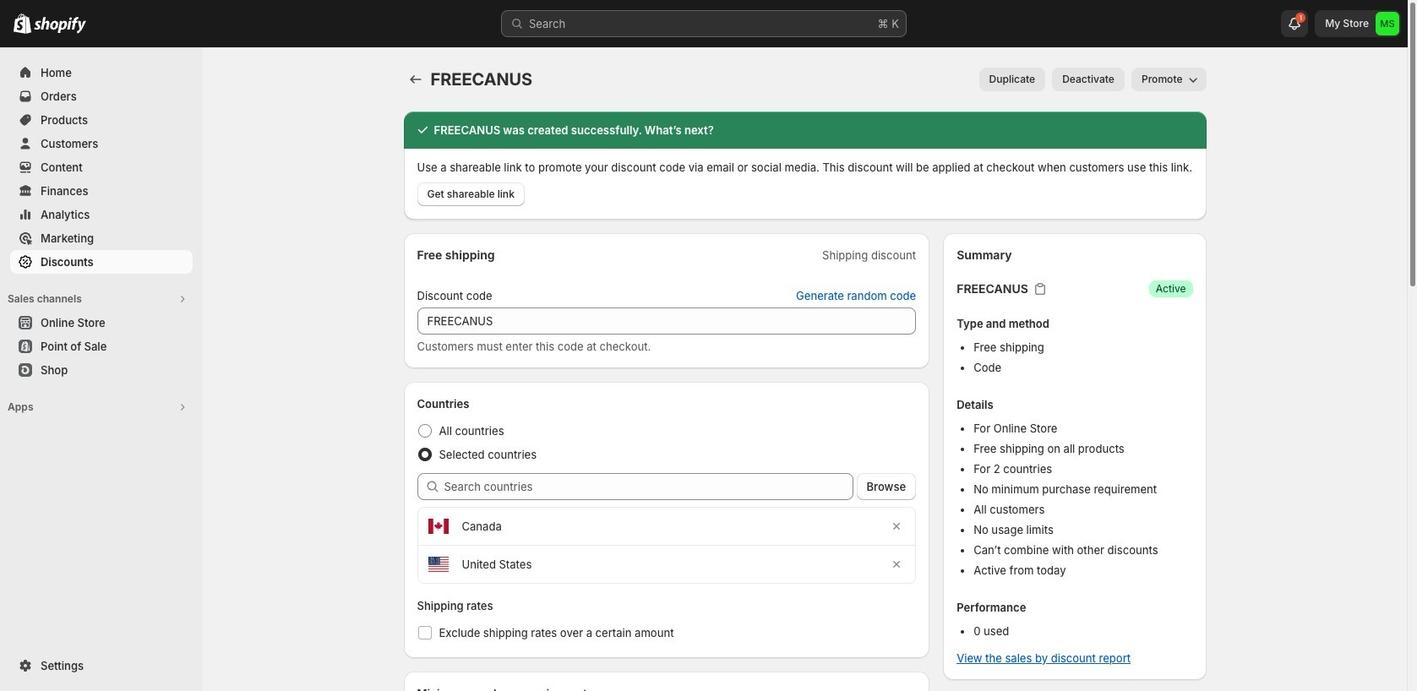 Task type: locate. For each thing, give the bounding box(es) containing it.
shopify image
[[14, 14, 31, 34]]

shopify image
[[34, 17, 86, 34]]

my store image
[[1376, 12, 1400, 35]]

None text field
[[417, 308, 916, 335]]

Search countries text field
[[444, 473, 853, 500]]



Task type: vqa. For each thing, say whether or not it's contained in the screenshot.
Name store's Name
no



